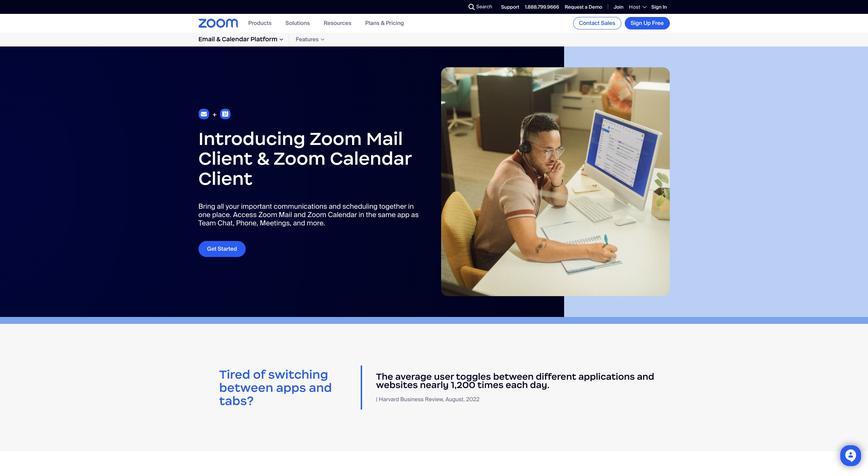 Task type: locate. For each thing, give the bounding box(es) containing it.
& inside email & calendar platform dropdown button
[[217, 36, 221, 43]]

join link
[[614, 4, 624, 10]]

0 vertical spatial &
[[381, 20, 385, 27]]

mail inside bring all your important communications and scheduling together in one place. access zoom mail and zoom calendar in the same app as team chat, phone, meetings, and more.
[[279, 210, 292, 219]]

harvard
[[379, 396, 399, 403]]

1 vertical spatial mail
[[279, 210, 292, 219]]

started
[[218, 245, 237, 253]]

zoom logo image
[[199, 19, 238, 28]]

0 horizontal spatial in
[[359, 210, 365, 219]]

0 vertical spatial mail
[[366, 127, 403, 150]]

1 horizontal spatial &
[[257, 147, 269, 170]]

0 horizontal spatial mail
[[279, 210, 292, 219]]

2 horizontal spatial &
[[381, 20, 385, 27]]

0 horizontal spatial between
[[219, 380, 274, 395]]

2 client from the top
[[199, 167, 253, 190]]

same
[[378, 210, 396, 219]]

1.888.799.9666
[[525, 4, 560, 10]]

1 vertical spatial &
[[217, 36, 221, 43]]

0 vertical spatial sign
[[652, 4, 662, 10]]

sign in link
[[652, 4, 668, 10]]

None search field
[[444, 1, 471, 12]]

sign for sign in
[[652, 4, 662, 10]]

switching
[[268, 367, 328, 382]]

1 horizontal spatial in
[[409, 202, 414, 211]]

important
[[241, 202, 272, 211]]

different
[[536, 371, 577, 382]]

place.
[[212, 210, 232, 219]]

access
[[233, 210, 257, 219]]

day.
[[531, 379, 550, 391]]

sales
[[602, 19, 616, 27]]

0 vertical spatial calendar
[[222, 36, 249, 43]]

together
[[380, 202, 407, 211]]

1 vertical spatial sign
[[631, 19, 643, 27]]

1 horizontal spatial sign
[[652, 4, 662, 10]]

1 horizontal spatial mail
[[366, 127, 403, 150]]

communications
[[274, 202, 327, 211]]

sign in
[[652, 4, 668, 10]]

introducing
[[199, 127, 306, 150]]

man at office desk on phone image
[[441, 67, 670, 296]]

in left the
[[359, 210, 365, 219]]

1 horizontal spatial between
[[494, 371, 534, 382]]

2 vertical spatial &
[[257, 147, 269, 170]]

plans & pricing
[[366, 20, 404, 27]]

review,
[[425, 396, 445, 403]]

1 vertical spatial calendar
[[330, 147, 412, 170]]

more.
[[307, 219, 325, 228]]

scheduling
[[343, 202, 378, 211]]

up
[[644, 19, 651, 27]]

support link
[[502, 4, 520, 10]]

mail
[[366, 127, 403, 150], [279, 210, 292, 219]]

calendar inside dropdown button
[[222, 36, 249, 43]]

chat,
[[218, 219, 235, 228]]

the
[[376, 371, 394, 382]]

& for email
[[217, 36, 221, 43]]

get started
[[207, 245, 237, 253]]

the average user toggles between different applications and websites nearly 1,200 times each day.
[[376, 371, 655, 391]]

user
[[434, 371, 454, 382]]

calendar inside the introducing zoom mail client & zoom calendar client
[[330, 147, 412, 170]]

1.888.799.9666 link
[[525, 4, 560, 10]]

each
[[506, 379, 528, 391]]

in right together
[[409, 202, 414, 211]]

plans
[[366, 20, 380, 27]]

search image
[[469, 4, 475, 10], [469, 4, 475, 10]]

between
[[494, 371, 534, 382], [219, 380, 274, 395]]

sign left up on the right top of the page
[[631, 19, 643, 27]]

client
[[199, 147, 253, 170], [199, 167, 253, 190]]

email & calendar platform button
[[199, 34, 289, 45]]

plans & pricing link
[[366, 20, 404, 27]]

contact sales link
[[574, 17, 622, 29]]

2 vertical spatial calendar
[[328, 210, 357, 219]]

sign for sign up free
[[631, 19, 643, 27]]

join
[[614, 4, 624, 10]]

sign up free
[[631, 19, 664, 27]]

products
[[249, 20, 272, 27]]

introducing zoom mail client & zoom calendar client main content
[[0, 46, 869, 473]]

0 horizontal spatial &
[[217, 36, 221, 43]]

sign left in
[[652, 4, 662, 10]]

0 horizontal spatial sign
[[631, 19, 643, 27]]

& inside the introducing zoom mail client & zoom calendar client
[[257, 147, 269, 170]]

zoom
[[310, 127, 362, 150], [274, 147, 326, 170], [259, 210, 277, 219], [308, 210, 327, 219]]

1,200
[[451, 379, 476, 391]]

pricing
[[386, 20, 404, 27]]

solutions button
[[286, 20, 310, 27]]

the
[[366, 210, 377, 219]]

&
[[381, 20, 385, 27], [217, 36, 221, 43], [257, 147, 269, 170]]

sign
[[652, 4, 662, 10], [631, 19, 643, 27]]

calendar
[[222, 36, 249, 43], [330, 147, 412, 170], [328, 210, 357, 219]]

platform
[[251, 36, 278, 43]]

|
[[376, 396, 378, 403]]

and
[[329, 202, 341, 211], [294, 210, 306, 219], [293, 219, 305, 228], [638, 371, 655, 382], [309, 380, 332, 395]]

in
[[409, 202, 414, 211], [359, 210, 365, 219]]



Task type: describe. For each thing, give the bounding box(es) containing it.
times
[[478, 379, 504, 391]]

host
[[630, 4, 641, 10]]

host button
[[630, 4, 647, 10]]

contact
[[580, 19, 600, 27]]

average
[[396, 371, 432, 382]]

august,
[[446, 396, 465, 403]]

contact sales
[[580, 19, 616, 27]]

sign up free link
[[625, 17, 670, 29]]

business
[[401, 396, 424, 403]]

as
[[412, 210, 419, 219]]

and inside tired of switching between apps and tabs?
[[309, 380, 332, 395]]

get
[[207, 245, 217, 253]]

applications
[[579, 371, 636, 382]]

app
[[398, 210, 410, 219]]

| harvard business review, august, 2022
[[376, 396, 480, 403]]

mail inside the introducing zoom mail client & zoom calendar client
[[366, 127, 403, 150]]

mail and calendar icon image
[[199, 106, 271, 122]]

bring all your important communications and scheduling together in one place. access zoom mail and zoom calendar in the same app as team chat, phone, meetings, and more.
[[199, 202, 419, 228]]

request
[[565, 4, 584, 10]]

products button
[[249, 20, 272, 27]]

features button
[[289, 34, 330, 45]]

tabs?
[[219, 393, 254, 408]]

request a demo
[[565, 4, 603, 10]]

your
[[226, 202, 240, 211]]

demo
[[589, 4, 603, 10]]

bring
[[199, 202, 216, 211]]

get started link
[[199, 241, 246, 257]]

resources
[[324, 20, 352, 27]]

email & calendar platform
[[199, 36, 278, 43]]

phone,
[[236, 219, 258, 228]]

team
[[199, 219, 216, 228]]

2022
[[467, 396, 480, 403]]

free
[[653, 19, 664, 27]]

apps
[[276, 380, 306, 395]]

email
[[199, 36, 215, 43]]

tired of switching between apps and tabs?
[[219, 367, 332, 408]]

search
[[477, 3, 493, 10]]

resources button
[[324, 20, 352, 27]]

toggles
[[456, 371, 492, 382]]

a
[[585, 4, 588, 10]]

between inside tired of switching between apps and tabs?
[[219, 380, 274, 395]]

in
[[663, 4, 668, 10]]

meetings,
[[260, 219, 292, 228]]

introducing zoom mail client & zoom calendar client
[[199, 127, 412, 190]]

one
[[199, 210, 211, 219]]

support
[[502, 4, 520, 10]]

& for plans
[[381, 20, 385, 27]]

nearly
[[420, 379, 449, 391]]

of
[[253, 367, 266, 382]]

all
[[217, 202, 224, 211]]

tired
[[219, 367, 250, 382]]

features
[[296, 36, 319, 43]]

websites
[[376, 379, 418, 391]]

solutions
[[286, 20, 310, 27]]

request a demo link
[[565, 4, 603, 10]]

between inside the 'the average user toggles between different applications and websites nearly 1,200 times each day.'
[[494, 371, 534, 382]]

1 client from the top
[[199, 147, 253, 170]]

calendar inside bring all your important communications and scheduling together in one place. access zoom mail and zoom calendar in the same app as team chat, phone, meetings, and more.
[[328, 210, 357, 219]]

and inside the 'the average user toggles between different applications and websites nearly 1,200 times each day.'
[[638, 371, 655, 382]]



Task type: vqa. For each thing, say whether or not it's contained in the screenshot.
REPORT
no



